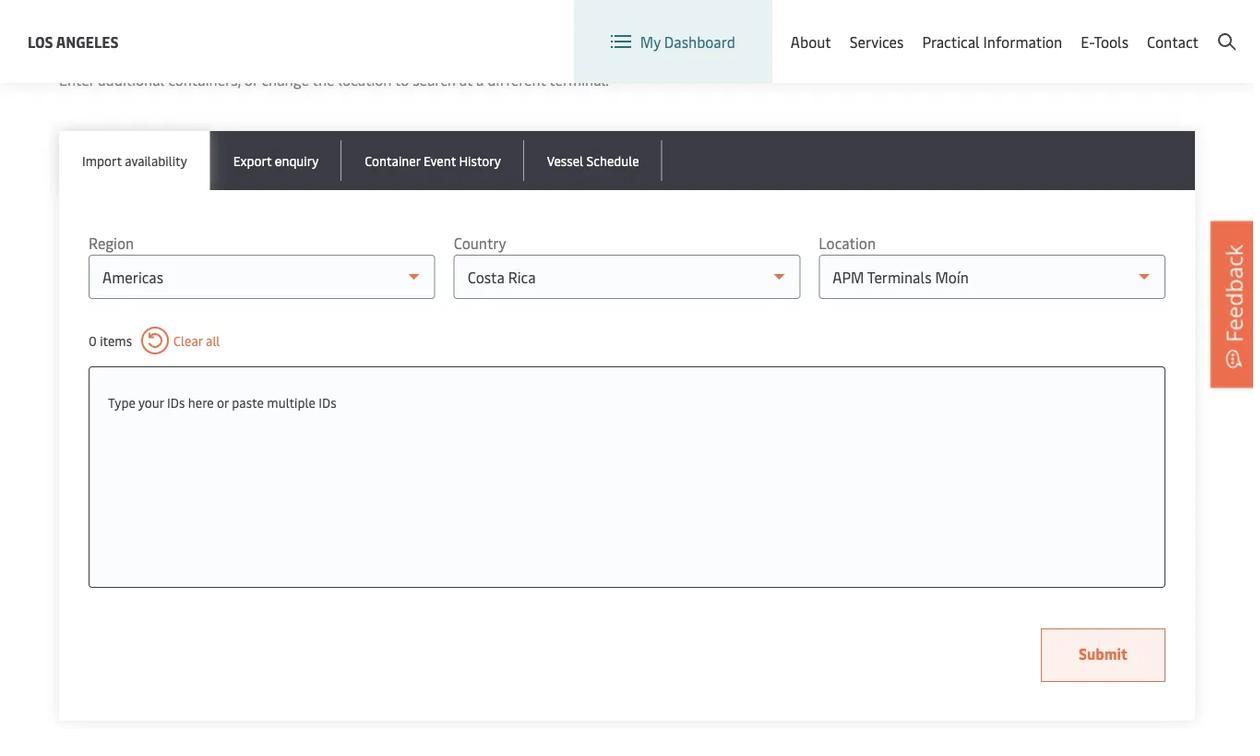 Task type: describe. For each thing, give the bounding box(es) containing it.
a
[[477, 70, 484, 90]]

country
[[454, 233, 507, 253]]

e-tools button
[[1081, 0, 1129, 83]]

submit
[[1079, 644, 1128, 664]]

1 vertical spatial location
[[819, 233, 876, 253]]

my dashboard button
[[611, 0, 736, 83]]

location
[[338, 70, 392, 90]]

here
[[188, 393, 214, 411]]

0 horizontal spatial or
[[217, 393, 229, 411]]

type your ids here or paste multiple ids
[[108, 393, 337, 411]]

change
[[262, 70, 309, 90]]

or inside search again enter additional containers, or change the location to search at a different terminal.
[[245, 70, 258, 90]]

again
[[143, 29, 204, 64]]

containers,
[[168, 70, 241, 90]]

search again enter additional containers, or change the location to search at a different terminal.
[[59, 29, 609, 90]]

my dashboard
[[641, 32, 736, 51]]

my
[[641, 32, 661, 51]]

clear all button
[[141, 327, 220, 355]]

global
[[932, 17, 975, 37]]

paste
[[232, 393, 264, 411]]

import availability button
[[59, 131, 210, 190]]

import
[[82, 151, 122, 169]]

switch
[[768, 17, 812, 37]]

type
[[108, 393, 136, 411]]

vessel
[[547, 151, 584, 169]]

items
[[100, 332, 132, 349]]

e-
[[1081, 32, 1095, 51]]

location inside button
[[816, 17, 873, 37]]

los
[[28, 31, 53, 51]]

clear all
[[174, 332, 220, 349]]

/
[[1126, 17, 1132, 37]]

practical
[[923, 32, 980, 51]]

menu
[[978, 17, 1016, 37]]

los angeles link
[[28, 30, 119, 53]]

at
[[460, 70, 473, 90]]

0
[[89, 332, 97, 349]]

to
[[395, 70, 409, 90]]

tools
[[1095, 32, 1129, 51]]

0 items
[[89, 332, 132, 349]]

dashboard
[[665, 32, 736, 51]]

angeles
[[56, 31, 119, 51]]

submit button
[[1042, 629, 1166, 682]]

multiple
[[267, 393, 316, 411]]

los angeles
[[28, 31, 119, 51]]

event
[[424, 151, 456, 169]]



Task type: vqa. For each thing, say whether or not it's contained in the screenshot.
"locations"
no



Task type: locate. For each thing, give the bounding box(es) containing it.
about button
[[791, 0, 832, 83]]

contact button
[[1148, 0, 1199, 83]]

container
[[365, 151, 421, 169]]

the
[[313, 70, 335, 90]]

import availability
[[82, 151, 187, 169]]

container event history button
[[342, 131, 524, 190]]

0 vertical spatial or
[[245, 70, 258, 90]]

ids right multiple
[[319, 393, 337, 411]]

switch location
[[768, 17, 873, 37]]

or right here
[[217, 393, 229, 411]]

terminal.
[[550, 70, 609, 90]]

all
[[206, 332, 220, 349]]

or
[[245, 70, 258, 90], [217, 393, 229, 411]]

vessel schedule
[[547, 151, 640, 169]]

contact
[[1148, 32, 1199, 51]]

services
[[850, 32, 904, 51]]

different
[[488, 70, 546, 90]]

your
[[138, 393, 164, 411]]

1 ids from the left
[[167, 393, 185, 411]]

create
[[1136, 17, 1179, 37]]

enter
[[59, 70, 94, 90]]

e-tools
[[1081, 32, 1129, 51]]

tab list
[[59, 131, 1196, 190]]

account
[[1182, 17, 1236, 37]]

practical information
[[923, 32, 1063, 51]]

1 horizontal spatial ids
[[319, 393, 337, 411]]

2 ids from the left
[[319, 393, 337, 411]]

global menu
[[932, 17, 1016, 37]]

information
[[984, 32, 1063, 51]]

search
[[413, 70, 456, 90]]

tab list containing import availability
[[59, 131, 1196, 190]]

additional
[[98, 70, 165, 90]]

ids
[[167, 393, 185, 411], [319, 393, 337, 411]]

0 vertical spatial location
[[816, 17, 873, 37]]

history
[[459, 151, 501, 169]]

export
[[233, 151, 272, 169]]

feedback
[[1219, 245, 1249, 343]]

container event history
[[365, 151, 501, 169]]

location
[[816, 17, 873, 37], [819, 233, 876, 253]]

search
[[59, 29, 136, 64]]

1 horizontal spatial or
[[245, 70, 258, 90]]

global menu button
[[891, 0, 1035, 55]]

or left change
[[245, 70, 258, 90]]

login / create account
[[1087, 17, 1236, 37]]

about
[[791, 32, 832, 51]]

practical information button
[[923, 0, 1063, 83]]

services button
[[850, 0, 904, 83]]

еnquiry
[[275, 151, 319, 169]]

ids right your
[[167, 393, 185, 411]]

region
[[89, 233, 134, 253]]

vessel schedule button
[[524, 131, 663, 190]]

export еnquiry
[[233, 151, 319, 169]]

switch location button
[[739, 17, 873, 37]]

None text field
[[108, 386, 1147, 419]]

availability
[[125, 151, 187, 169]]

schedule
[[587, 151, 640, 169]]

feedback button
[[1211, 221, 1255, 388]]

clear
[[174, 332, 203, 349]]

login / create account link
[[1053, 0, 1236, 54]]

login
[[1087, 17, 1123, 37]]

0 horizontal spatial ids
[[167, 393, 185, 411]]

export еnquiry button
[[210, 131, 342, 190]]

1 vertical spatial or
[[217, 393, 229, 411]]



